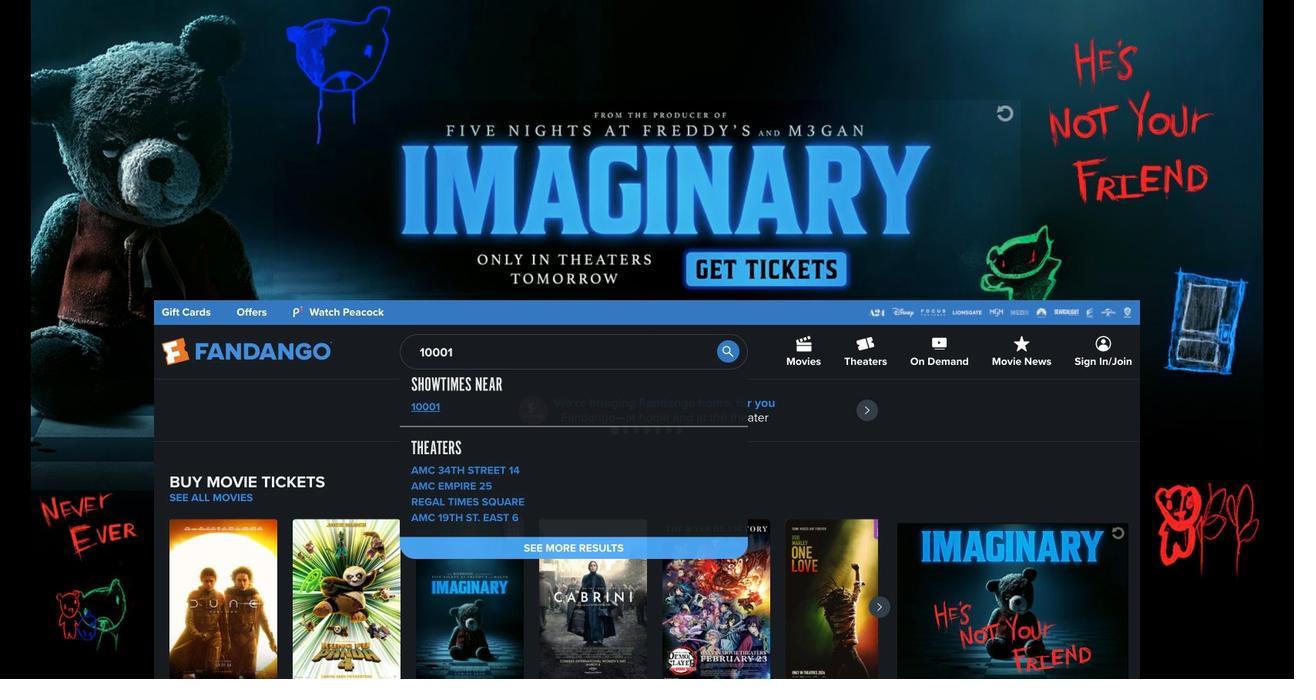 Task type: locate. For each thing, give the bounding box(es) containing it.
gift box white image
[[874, 520, 894, 540]]

Search by city, state, zip or movie text field
[[400, 334, 748, 370]]

region
[[154, 380, 1140, 441], [169, 520, 894, 679]]

offer icon image
[[519, 396, 548, 425]]

None search field
[[400, 334, 748, 559]]

kung fu panda 4 (2024) poster image
[[293, 520, 401, 679]]

imaginary (2024) poster image
[[416, 520, 524, 679]]

select a slide to show tab list
[[154, 424, 1140, 436]]

advertisement element
[[273, 100, 1021, 293], [898, 524, 1129, 679]]



Task type: describe. For each thing, give the bounding box(es) containing it.
1 vertical spatial region
[[169, 520, 894, 679]]

demon slayer: kimetsu no yaiba - to the hashira training (2024) poster image
[[663, 520, 770, 679]]

dune: part two (2024) poster image
[[169, 520, 277, 679]]

cabrini (2024) poster image
[[539, 520, 647, 679]]

1 vertical spatial advertisement element
[[898, 524, 1129, 679]]

0 vertical spatial region
[[154, 380, 1140, 441]]

bob marley: one love (2024) poster image
[[786, 520, 894, 679]]

gift box white image
[[504, 520, 524, 540]]

0 vertical spatial advertisement element
[[273, 100, 1021, 293]]



Task type: vqa. For each thing, say whether or not it's contained in the screenshot.
topmost Advertisement element
yes



